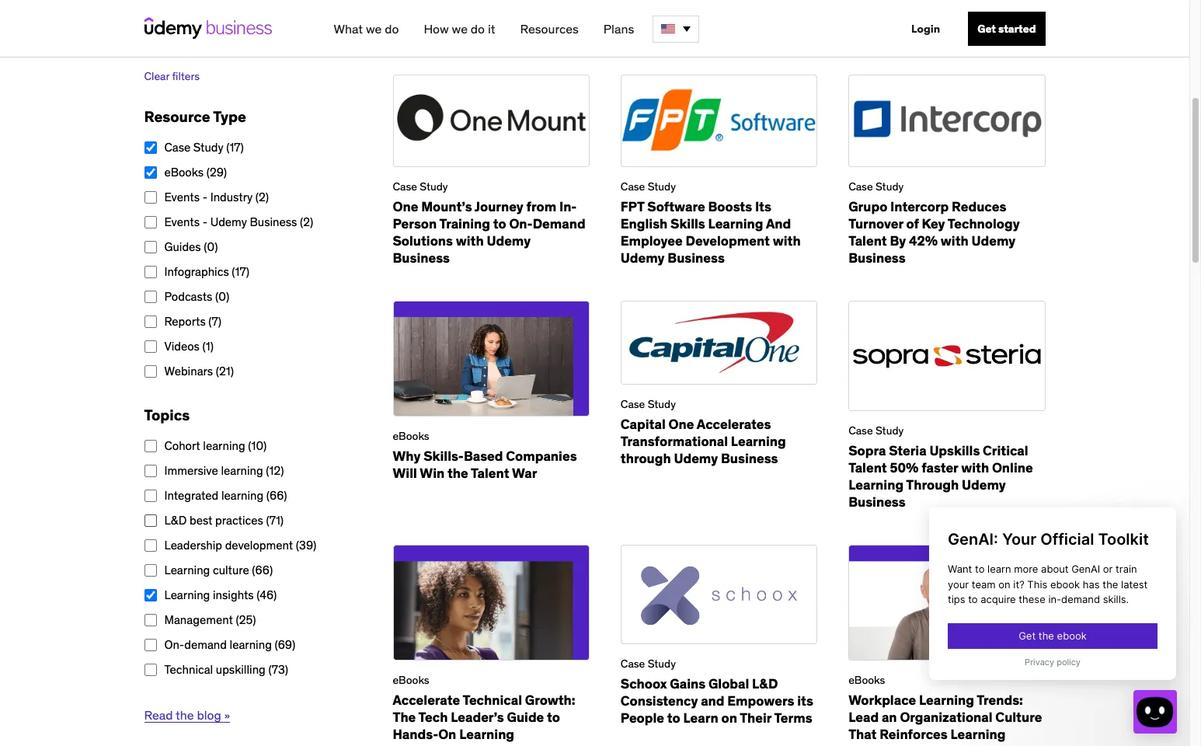 Task type: describe. For each thing, give the bounding box(es) containing it.
»
[[224, 707, 230, 722]]

(0) for guides (0)
[[204, 239, 218, 254]]

how we do it
[[424, 21, 495, 37]]

study for fpt
[[648, 179, 676, 193]]

filters
[[172, 69, 200, 83]]

0 horizontal spatial technical
[[164, 662, 213, 677]]

capital
[[621, 416, 666, 433]]

one inside case study capital one accelerates transformational learning through udemy business
[[669, 416, 694, 433]]

(39)
[[296, 537, 317, 552]]

sopra
[[849, 442, 886, 459]]

videos (1)
[[164, 338, 214, 353]]

learning inside case study sopra steria upskills critical talent 50% faster with online learning through udemy business
[[849, 476, 904, 494]]

practices
[[215, 513, 263, 527]]

leadership development (39)
[[164, 537, 317, 552]]

1 vertical spatial (17)
[[232, 264, 250, 279]]

Webinars (21) checkbox
[[144, 365, 157, 378]]

(71)
[[266, 513, 284, 527]]

udemy inside "case study one mount's journey from in- person training to on-demand solutions with udemy business"
[[487, 232, 531, 249]]

On-demand learning (69) checkbox
[[144, 639, 157, 651]]

Search resources ... text field
[[133, 20, 351, 49]]

do for what we do
[[385, 21, 399, 37]]

english
[[621, 215, 668, 232]]

case for schoox
[[621, 657, 645, 671]]

business inside case study grupo intercorp reduces turnover of key technology talent by 42% with udemy business
[[849, 250, 906, 267]]

learning for integrated
[[221, 488, 264, 502]]

its
[[755, 198, 772, 215]]

grupo intercorp reduces turnover of key technology talent by 42% with udemy business link
[[849, 198, 1020, 267]]

46 results
[[994, 36, 1046, 50]]

business inside case study capital one accelerates transformational learning through udemy business
[[721, 450, 778, 467]]

management
[[164, 612, 233, 627]]

immersive
[[164, 463, 218, 478]]

fpt
[[621, 198, 645, 215]]

case for capital
[[621, 397, 645, 411]]

started
[[999, 22, 1036, 36]]

integrated learning (66)
[[164, 488, 287, 502]]

what
[[334, 21, 363, 37]]

udemy inside case study sopra steria upskills critical talent 50% faster with online learning through udemy business
[[962, 476, 1006, 494]]

accelerate
[[393, 692, 460, 709]]

business inside case study fpt software boosts its english skills learning and employee development with udemy business
[[668, 250, 725, 267]]

from
[[527, 198, 557, 215]]

an
[[882, 709, 897, 726]]

read the blog » link
[[144, 707, 230, 722]]

case for grupo
[[849, 179, 873, 193]]

culture
[[996, 709, 1043, 726]]

webinars (21)
[[164, 363, 234, 378]]

steria
[[889, 442, 927, 459]]

resources
[[472, 31, 563, 55]]

Events - Industry (2) checkbox
[[144, 191, 157, 203]]

Reports (7) checkbox
[[144, 315, 157, 328]]

reduces
[[952, 198, 1007, 215]]

resource type
[[144, 107, 246, 126]]

talent inside case study grupo intercorp reduces turnover of key technology talent by 42% with udemy business
[[849, 232, 887, 249]]

guide
[[507, 709, 544, 726]]

business down industry
[[250, 214, 297, 229]]

events for events - udemy business (2)
[[164, 214, 200, 229]]

eBooks (29) checkbox
[[144, 166, 157, 179]]

0 vertical spatial (17)
[[226, 140, 244, 154]]

case study grupo intercorp reduces turnover of key technology talent by 42% with udemy business
[[849, 179, 1020, 267]]

ebooks for accelerate
[[393, 673, 430, 687]]

l&d inside case study schoox gains global l&d consistency and empowers its people to learn on their terms
[[752, 675, 778, 692]]

login button
[[902, 12, 950, 46]]

case for (17)
[[164, 140, 191, 154]]

based
[[464, 448, 503, 465]]

on- inside "case study one mount's journey from in- person training to on-demand solutions with udemy business"
[[509, 215, 533, 232]]

leadership
[[164, 537, 222, 552]]

50%
[[890, 459, 919, 476]]

case study sopra steria upskills critical talent 50% faster with online learning through udemy business
[[849, 423, 1034, 511]]

sopra steria upskills critical talent 50% faster with online learning through udemy business link
[[849, 442, 1034, 511]]

Cohort learning (10) checkbox
[[144, 440, 157, 452]]

business inside case study sopra steria upskills critical talent 50% faster with online learning through udemy business
[[849, 494, 906, 511]]

Guides (0) checkbox
[[144, 241, 157, 253]]

clear filters link
[[144, 69, 200, 83]]

study for sopra
[[876, 423, 904, 437]]

Technical upskilling (73) checkbox
[[144, 664, 157, 676]]

fpt software boosts its english skills learning and employee development with udemy business link
[[621, 198, 801, 267]]

study for grupo
[[876, 179, 904, 193]]

guides
[[164, 239, 201, 254]]

mount's
[[421, 198, 472, 215]]

training
[[439, 215, 490, 232]]

cohort learning (10)
[[164, 438, 267, 453]]

Learning insights (46) checkbox
[[144, 589, 157, 601]]

ebooks accelerate technical growth: the tech leader's guide to hands-on learning
[[393, 673, 576, 743]]

topics
[[144, 405, 190, 424]]

(66) for integrated learning (66)
[[266, 488, 287, 502]]

ebooks why skills-based companies will win the talent war
[[393, 429, 577, 482]]

employee
[[621, 232, 683, 249]]

ebooks (29)
[[164, 164, 227, 179]]

talent inside case study sopra steria upskills critical talent 50% faster with online learning through udemy business
[[849, 459, 887, 476]]

read the blog »
[[144, 707, 230, 722]]

udemy inside case study fpt software boosts its english skills learning and employee development with udemy business
[[621, 250, 665, 267]]

immersive learning (12)
[[164, 463, 284, 478]]

results
[[1009, 36, 1046, 50]]

software
[[648, 198, 706, 215]]

skills
[[671, 215, 706, 232]]

learning up organizational
[[920, 692, 975, 709]]

the inside ebooks why skills-based companies will win the talent war
[[448, 465, 469, 482]]

capital one accelerates transformational learning through udemy business link
[[621, 416, 786, 467]]

(66) for learning culture (66)
[[252, 562, 273, 577]]

guides (0)
[[164, 239, 218, 254]]

Podcasts (0) checkbox
[[144, 290, 157, 303]]

ebooks for (29)
[[164, 164, 204, 179]]

infographics (17)
[[164, 264, 250, 279]]

type
[[213, 107, 246, 126]]

resources
[[520, 21, 579, 37]]

learning inside case study fpt software boosts its english skills learning and employee development with udemy business
[[708, 215, 764, 232]]

learning down (25) on the bottom left of page
[[230, 637, 272, 652]]

reports
[[164, 314, 206, 328]]

study for (17)
[[193, 140, 224, 154]]

technical upskilling (73)
[[164, 662, 288, 677]]

learning down leadership
[[164, 562, 210, 577]]

growth:
[[525, 692, 576, 709]]

learn
[[684, 710, 719, 727]]

development
[[225, 537, 293, 552]]

online
[[992, 459, 1034, 476]]

how
[[424, 21, 449, 37]]

their
[[740, 710, 772, 727]]

and
[[701, 692, 725, 710]]

industry
[[210, 189, 253, 204]]

upskilling
[[216, 662, 266, 677]]

journey
[[475, 198, 524, 215]]

Immersive learning (12) checkbox
[[144, 465, 157, 477]]

workplace
[[849, 692, 917, 709]]

ebooks for why
[[393, 429, 430, 443]]

infographics
[[164, 264, 229, 279]]

plans
[[604, 21, 634, 37]]

demand
[[184, 637, 227, 652]]



Task type: locate. For each thing, give the bounding box(es) containing it.
1 horizontal spatial on-
[[509, 215, 533, 232]]

with inside case study fpt software boosts its english skills learning and employee development with udemy business
[[773, 232, 801, 249]]

udemy business image
[[144, 17, 272, 39]]

- left industry
[[203, 189, 208, 204]]

events down "ebooks (29)"
[[164, 189, 200, 204]]

Videos (1) checkbox
[[144, 340, 157, 353]]

business down skills
[[668, 250, 725, 267]]

L&D best practices (71) checkbox
[[144, 514, 157, 527]]

(25)
[[236, 612, 256, 627]]

of
[[907, 215, 919, 232]]

case inside case study fpt software boosts its english skills learning and employee development with udemy business
[[621, 179, 645, 193]]

case up sopra
[[849, 423, 873, 437]]

learning inside case study capital one accelerates transformational learning through udemy business
[[731, 433, 786, 450]]

case study capital one accelerates transformational learning through udemy business
[[621, 397, 786, 467]]

learning for immersive
[[221, 463, 263, 478]]

reports (7)
[[164, 314, 222, 328]]

boosts
[[708, 198, 752, 215]]

to inside case study schoox gains global l&d consistency and empowers its people to learn on their terms
[[668, 710, 681, 727]]

talent inside ebooks why skills-based companies will win the talent war
[[471, 465, 510, 482]]

case for sopra
[[849, 423, 873, 437]]

- for industry
[[203, 189, 208, 204]]

1 horizontal spatial we
[[452, 21, 468, 37]]

l&d
[[164, 513, 187, 527], [752, 675, 778, 692]]

with down key
[[941, 232, 969, 249]]

(7)
[[209, 314, 222, 328]]

transformational
[[621, 433, 728, 450]]

l&d up empowers at the bottom
[[752, 675, 778, 692]]

ebooks for workplace
[[849, 673, 886, 687]]

ebooks inside ebooks workplace learning trends: lead an organizational culture that reinforces learning
[[849, 673, 886, 687]]

workplace learning trends: lead an organizational culture that reinforces learning link
[[849, 692, 1043, 743]]

0 vertical spatial events
[[164, 189, 200, 204]]

leader's
[[451, 709, 504, 726]]

(0)
[[204, 239, 218, 254], [215, 289, 229, 304]]

2 events from the top
[[164, 214, 200, 229]]

why
[[393, 448, 421, 465]]

(2)
[[256, 189, 269, 204], [300, 214, 313, 229]]

critical
[[983, 442, 1029, 459]]

study inside case study fpt software boosts its english skills learning and employee development with udemy business
[[648, 179, 676, 193]]

plans button
[[598, 15, 641, 43]]

learning down (10)
[[221, 463, 263, 478]]

Case Study (17) checkbox
[[144, 141, 157, 154]]

trends:
[[977, 692, 1024, 709]]

with
[[456, 232, 484, 249], [773, 232, 801, 249], [941, 232, 969, 249], [962, 459, 990, 476]]

2 - from the top
[[203, 214, 208, 229]]

explore
[[393, 31, 468, 55]]

learning insights (46)
[[164, 587, 277, 602]]

study inside case study capital one accelerates transformational learning through udemy business
[[648, 397, 676, 411]]

1 vertical spatial events
[[164, 214, 200, 229]]

(0) up (7)
[[215, 289, 229, 304]]

study up mount's
[[420, 179, 448, 193]]

study inside case study grupo intercorp reduces turnover of key technology talent by 42% with udemy business
[[876, 179, 904, 193]]

do inside popup button
[[385, 21, 399, 37]]

talent down 'based'
[[471, 465, 510, 482]]

do left it
[[471, 21, 485, 37]]

l&d right l&d best practices (71) checkbox on the bottom of page
[[164, 513, 187, 527]]

intercorp
[[891, 198, 949, 215]]

0 horizontal spatial on-
[[164, 637, 184, 652]]

case for one
[[393, 179, 417, 193]]

in-
[[560, 198, 577, 215]]

case right the case study (17) option
[[164, 140, 191, 154]]

1 horizontal spatial (2)
[[300, 214, 313, 229]]

(17) up (29)
[[226, 140, 244, 154]]

its
[[798, 692, 814, 710]]

learning up management
[[164, 587, 210, 602]]

1 horizontal spatial technical
[[463, 692, 522, 709]]

it
[[488, 21, 495, 37]]

1 vertical spatial -
[[203, 214, 208, 229]]

talent down sopra
[[849, 459, 887, 476]]

1 vertical spatial on-
[[164, 637, 184, 652]]

best
[[190, 513, 213, 527]]

on- right on-demand learning (69) option
[[164, 637, 184, 652]]

case inside case study sopra steria upskills critical talent 50% faster with online learning through udemy business
[[849, 423, 873, 437]]

0 vertical spatial (0)
[[204, 239, 218, 254]]

(66) down development
[[252, 562, 273, 577]]

1 events from the top
[[164, 189, 200, 204]]

upskills
[[930, 442, 980, 459]]

0 vertical spatial technical
[[164, 662, 213, 677]]

and
[[766, 215, 791, 232]]

we for how
[[452, 21, 468, 37]]

case inside case study grupo intercorp reduces turnover of key technology talent by 42% with udemy business
[[849, 179, 873, 193]]

study up (29)
[[193, 140, 224, 154]]

learning down accelerates
[[731, 433, 786, 450]]

(29)
[[206, 164, 227, 179]]

learning
[[708, 215, 764, 232], [731, 433, 786, 450], [849, 476, 904, 494], [164, 562, 210, 577], [164, 587, 210, 602], [920, 692, 975, 709], [459, 726, 515, 743], [951, 726, 1006, 743]]

Infographics (17) checkbox
[[144, 266, 157, 278]]

Events - Udemy Business (2) checkbox
[[144, 216, 157, 228]]

accelerate technical growth: the tech leader's guide to hands-on learning link
[[393, 692, 576, 743]]

we right 'how'
[[452, 21, 468, 37]]

solutions
[[393, 232, 453, 249]]

the down skills-
[[448, 465, 469, 482]]

development
[[686, 232, 770, 249]]

technical down demand
[[164, 662, 213, 677]]

0 horizontal spatial the
[[176, 707, 194, 722]]

we
[[366, 21, 382, 37], [452, 21, 468, 37]]

udemy down employee
[[621, 250, 665, 267]]

learning culture (66)
[[164, 562, 273, 577]]

resource
[[144, 107, 210, 126]]

clear
[[144, 69, 170, 83]]

schoox gains global l&d consistency and empowers its people to learn on their terms link
[[621, 675, 814, 727]]

(1)
[[202, 338, 214, 353]]

explore resources
[[393, 31, 563, 55]]

0 vertical spatial (66)
[[266, 488, 287, 502]]

Integrated learning (66) checkbox
[[144, 489, 157, 502]]

udemy down industry
[[210, 214, 247, 229]]

1 horizontal spatial do
[[471, 21, 485, 37]]

0 vertical spatial on-
[[509, 215, 533, 232]]

(69)
[[275, 637, 296, 652]]

business inside "case study one mount's journey from in- person training to on-demand solutions with udemy business"
[[393, 250, 450, 267]]

learning up immersive learning (12)
[[203, 438, 245, 453]]

udemy down journey
[[487, 232, 531, 249]]

business down 50%
[[849, 494, 906, 511]]

schoox
[[621, 675, 667, 692]]

why skills-based companies will win the talent war link
[[393, 448, 577, 482]]

udemy inside case study capital one accelerates transformational learning through udemy business
[[674, 450, 718, 467]]

technology
[[948, 215, 1020, 232]]

study inside case study sopra steria upskills critical talent 50% faster with online learning through udemy business
[[876, 423, 904, 437]]

udemy
[[210, 214, 247, 229], [487, 232, 531, 249], [972, 232, 1016, 249], [621, 250, 665, 267], [674, 450, 718, 467], [962, 476, 1006, 494]]

events for events - industry (2)
[[164, 189, 200, 204]]

case for fpt
[[621, 179, 645, 193]]

1 vertical spatial one
[[669, 416, 694, 433]]

case up person
[[393, 179, 417, 193]]

war
[[512, 465, 537, 482]]

ebooks up "workplace"
[[849, 673, 886, 687]]

one inside "case study one mount's journey from in- person training to on-demand solutions with udemy business"
[[393, 198, 418, 215]]

1 do from the left
[[385, 21, 399, 37]]

the
[[448, 465, 469, 482], [176, 707, 194, 722]]

with down upskills
[[962, 459, 990, 476]]

1 horizontal spatial l&d
[[752, 675, 778, 692]]

ebooks workplace learning trends: lead an organizational culture that reinforces learning
[[849, 673, 1043, 743]]

business down accelerates
[[721, 450, 778, 467]]

to inside 'ebooks accelerate technical growth: the tech leader's guide to hands-on learning'
[[547, 709, 560, 726]]

demand
[[533, 215, 586, 232]]

0 horizontal spatial (2)
[[256, 189, 269, 204]]

(0) up the infographics (17) in the left top of the page
[[204, 239, 218, 254]]

0 vertical spatial one
[[393, 198, 418, 215]]

0 horizontal spatial to
[[493, 215, 507, 232]]

study for one
[[420, 179, 448, 193]]

the left blog
[[176, 707, 194, 722]]

organizational
[[900, 709, 993, 726]]

l&d best practices (71)
[[164, 513, 284, 527]]

with down and
[[773, 232, 801, 249]]

study up software
[[648, 179, 676, 193]]

learning down 50%
[[849, 476, 904, 494]]

study up schoox at the bottom right of page
[[648, 657, 676, 671]]

1 - from the top
[[203, 189, 208, 204]]

menu navigation
[[321, 0, 1046, 58]]

1 vertical spatial (66)
[[252, 562, 273, 577]]

Management (25) checkbox
[[144, 614, 157, 626]]

0 vertical spatial -
[[203, 189, 208, 204]]

events up guides
[[164, 214, 200, 229]]

case inside "case study one mount's journey from in- person training to on-demand solutions with udemy business"
[[393, 179, 417, 193]]

0 horizontal spatial one
[[393, 198, 418, 215]]

to down consistency at the right bottom
[[668, 710, 681, 727]]

Learning culture (66) checkbox
[[144, 564, 157, 577]]

(66) down (12) on the bottom of the page
[[266, 488, 287, 502]]

0 horizontal spatial we
[[366, 21, 382, 37]]

one mount's journey from in- person training to on-demand solutions with udemy business link
[[393, 198, 586, 267]]

tech
[[419, 709, 448, 726]]

0 vertical spatial (2)
[[256, 189, 269, 204]]

lead
[[849, 709, 879, 726]]

talent down turnover
[[849, 232, 887, 249]]

(46)
[[257, 587, 277, 602]]

podcasts (0)
[[164, 289, 229, 304]]

(17) right infographics
[[232, 264, 250, 279]]

ebooks up why
[[393, 429, 430, 443]]

ebooks inside 'ebooks accelerate technical growth: the tech leader's guide to hands-on learning'
[[393, 673, 430, 687]]

on- down from
[[509, 215, 533, 232]]

(0) for podcasts (0)
[[215, 289, 229, 304]]

ebooks down case study (17)
[[164, 164, 204, 179]]

empowers
[[728, 692, 795, 710]]

(73)
[[268, 662, 288, 677]]

with inside case study grupo intercorp reduces turnover of key technology talent by 42% with udemy business
[[941, 232, 969, 249]]

resources button
[[514, 15, 585, 43]]

through
[[621, 450, 671, 467]]

do for how we do it
[[471, 21, 485, 37]]

technical inside 'ebooks accelerate technical growth: the tech leader's guide to hands-on learning'
[[463, 692, 522, 709]]

insights
[[213, 587, 254, 602]]

to down growth:
[[547, 709, 560, 726]]

case inside case study capital one accelerates transformational learning through udemy business
[[621, 397, 645, 411]]

(21)
[[216, 363, 234, 378]]

1 we from the left
[[366, 21, 382, 37]]

we right what
[[366, 21, 382, 37]]

2 horizontal spatial to
[[668, 710, 681, 727]]

do inside popup button
[[471, 21, 485, 37]]

1 horizontal spatial to
[[547, 709, 560, 726]]

case up "grupo"
[[849, 179, 873, 193]]

0 horizontal spatial l&d
[[164, 513, 187, 527]]

ebooks up accelerate
[[393, 673, 430, 687]]

udemy down 'technology' at the right of page
[[972, 232, 1016, 249]]

learning inside 'ebooks accelerate technical growth: the tech leader's guide to hands-on learning'
[[459, 726, 515, 743]]

blog
[[197, 707, 221, 722]]

1 horizontal spatial the
[[448, 465, 469, 482]]

do right what
[[385, 21, 399, 37]]

- for udemy
[[203, 214, 208, 229]]

one
[[393, 198, 418, 215], [669, 416, 694, 433]]

learning for cohort
[[203, 438, 245, 453]]

on
[[722, 710, 738, 727]]

turnover
[[849, 215, 904, 232]]

2 we from the left
[[452, 21, 468, 37]]

learning up practices
[[221, 488, 264, 502]]

study up "grupo"
[[876, 179, 904, 193]]

study for schoox
[[648, 657, 676, 671]]

to down journey
[[493, 215, 507, 232]]

hands-
[[393, 726, 439, 743]]

0 horizontal spatial do
[[385, 21, 399, 37]]

42%
[[909, 232, 938, 249]]

1 vertical spatial l&d
[[752, 675, 778, 692]]

business down by
[[849, 250, 906, 267]]

study inside "case study one mount's journey from in- person training to on-demand solutions with udemy business"
[[420, 179, 448, 193]]

one up the transformational
[[669, 416, 694, 433]]

case up capital
[[621, 397, 645, 411]]

webinars
[[164, 363, 213, 378]]

learning down organizational
[[951, 726, 1006, 743]]

with down training
[[456, 232, 484, 249]]

study inside case study schoox gains global l&d consistency and empowers its people to learn on their terms
[[648, 657, 676, 671]]

0 vertical spatial the
[[448, 465, 469, 482]]

faster
[[922, 459, 959, 476]]

1 vertical spatial (2)
[[300, 214, 313, 229]]

we inside popup button
[[366, 21, 382, 37]]

that
[[849, 726, 877, 743]]

with inside "case study one mount's journey from in- person training to on-demand solutions with udemy business"
[[456, 232, 484, 249]]

case inside case study schoox gains global l&d consistency and empowers its people to learn on their terms
[[621, 657, 645, 671]]

we for what
[[366, 21, 382, 37]]

1 vertical spatial the
[[176, 707, 194, 722]]

to
[[493, 215, 507, 232], [547, 709, 560, 726], [668, 710, 681, 727]]

udemy down the transformational
[[674, 450, 718, 467]]

events - udemy business (2)
[[164, 214, 313, 229]]

study up capital
[[648, 397, 676, 411]]

learning down boosts
[[708, 215, 764, 232]]

- down events - industry (2)
[[203, 214, 208, 229]]

get
[[978, 22, 996, 36]]

accelerates
[[697, 416, 771, 433]]

udemy inside case study grupo intercorp reduces turnover of key technology talent by 42% with udemy business
[[972, 232, 1016, 249]]

(10)
[[248, 438, 267, 453]]

get started link
[[969, 12, 1046, 46]]

to inside "case study one mount's journey from in- person training to on-demand solutions with udemy business"
[[493, 215, 507, 232]]

case study schoox gains global l&d consistency and empowers its people to learn on their terms
[[621, 657, 814, 727]]

1 vertical spatial (0)
[[215, 289, 229, 304]]

on
[[439, 726, 457, 743]]

study up "steria"
[[876, 423, 904, 437]]

study for capital
[[648, 397, 676, 411]]

learning down leader's
[[459, 726, 515, 743]]

case up 'fpt'
[[621, 179, 645, 193]]

one up person
[[393, 198, 418, 215]]

udemy down online
[[962, 476, 1006, 494]]

2 do from the left
[[471, 21, 485, 37]]

technical up leader's
[[463, 692, 522, 709]]

case up schoox at the bottom right of page
[[621, 657, 645, 671]]

1 vertical spatial technical
[[463, 692, 522, 709]]

ebooks inside ebooks why skills-based companies will win the talent war
[[393, 429, 430, 443]]

1 horizontal spatial one
[[669, 416, 694, 433]]

gains
[[670, 675, 706, 692]]

with inside case study sopra steria upskills critical talent 50% faster with online learning through udemy business
[[962, 459, 990, 476]]

business down solutions
[[393, 250, 450, 267]]

0 vertical spatial l&d
[[164, 513, 187, 527]]

we inside popup button
[[452, 21, 468, 37]]

Leadership development (39) checkbox
[[144, 539, 157, 552]]



Task type: vqa. For each thing, say whether or not it's contained in the screenshot.


